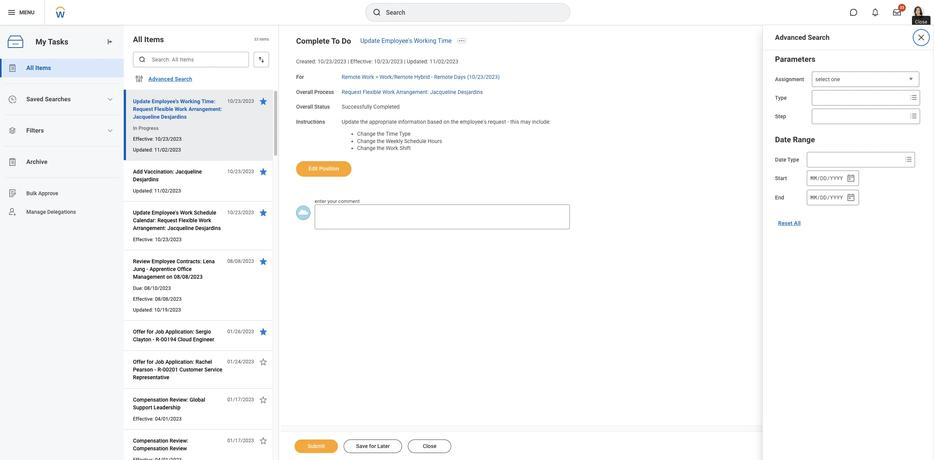 Task type: vqa. For each thing, say whether or not it's contained in the screenshot.
Nov 23
no



Task type: describe. For each thing, give the bounding box(es) containing it.
1 updated: 11/02/2023 from the top
[[133, 147, 181, 153]]

close
[[916, 19, 928, 25]]

time:
[[202, 98, 216, 104]]

my tasks
[[36, 37, 68, 46]]

close tooltip
[[911, 14, 933, 30]]

advanced search inside dialog
[[776, 33, 830, 41]]

my tasks element
[[0, 25, 124, 460]]

to
[[332, 36, 340, 46]]

all items inside button
[[26, 64, 51, 72]]

in
[[133, 125, 137, 131]]

employee
[[152, 258, 175, 265]]

all inside all items button
[[26, 64, 34, 72]]

star image for in progress
[[259, 97, 268, 106]]

update employee's working time
[[361, 37, 452, 44]]

bulk
[[26, 190, 37, 196]]

update the appropriate information based on the employee's request - this may include:
[[342, 119, 551, 125]]

review inside 'review employee contracts: lena jung - apprentice office management on 08/08/2023'
[[133, 258, 150, 265]]

remote work > work/remote hybrid - remote days (10/23/2023) link
[[342, 72, 500, 80]]

for for pearson
[[147, 359, 154, 365]]

desjardins inside update employee's work schedule calendar: request flexible work arrangement: jacqueline desjardins
[[195, 225, 221, 231]]

request inside update employee's work schedule calendar: request flexible work arrangement: jacqueline desjardins
[[158, 217, 177, 224]]

appropriate
[[369, 119, 397, 125]]

01/24/2023
[[227, 359, 254, 365]]

step
[[776, 113, 787, 120]]

mm for start
[[811, 174, 817, 182]]

shift
[[400, 145, 411, 151]]

days
[[454, 74, 466, 80]]

effective: 08/08/2023
[[133, 296, 182, 302]]

compensation for support
[[133, 397, 168, 403]]

calendar image for start
[[847, 174, 856, 183]]

management
[[133, 274, 165, 280]]

time inside change the time type change the weekly schedule hours change the work shift
[[386, 131, 398, 137]]

fullscreen image
[[907, 38, 916, 47]]

offer for job application: sergio clayton ‎- r-00194 cloud engineer button
[[133, 327, 223, 344]]

information
[[398, 119, 426, 125]]

remote work > work/remote hybrid - remote days (10/23/2023)
[[342, 74, 500, 80]]

00194
[[161, 337, 176, 343]]

2 horizontal spatial flexible
[[363, 89, 381, 95]]

search inside advanced search button
[[175, 76, 192, 82]]

1 horizontal spatial on
[[444, 119, 450, 125]]

application: for cloud
[[166, 329, 194, 335]]

r- for 00201
[[158, 367, 163, 373]]

mm / dd / yyyy for start
[[811, 174, 844, 182]]

request
[[488, 119, 506, 125]]

weekly
[[386, 138, 403, 144]]

mm for end
[[811, 194, 817, 201]]

offer for offer for job application: rachel pearson ‎- r-00201 customer service representative
[[133, 359, 145, 365]]

update employee's work schedule calendar: request flexible work arrangement: jacqueline desjardins button
[[133, 208, 223, 233]]

manage delegations link
[[0, 203, 124, 221]]

updated: down the "add"
[[133, 188, 153, 194]]

lena
[[203, 258, 215, 265]]

cloud
[[178, 337, 192, 343]]

compensation review: global support leadership
[[133, 397, 205, 411]]

items inside button
[[35, 64, 51, 72]]

- for lena
[[147, 266, 148, 272]]

approve
[[38, 190, 58, 196]]

prompts image
[[905, 155, 914, 164]]

x image
[[917, 33, 927, 42]]

0 vertical spatial 08/08/2023
[[227, 258, 254, 264]]

dialog containing parameters
[[763, 25, 935, 460]]

compensation for review
[[133, 438, 168, 444]]

date type
[[776, 157, 800, 163]]

global
[[190, 397, 205, 403]]

select one button
[[812, 72, 920, 87]]

parameters group
[[776, 53, 922, 124]]

star image for review employee contracts: lena jung - apprentice office management on 08/08/2023
[[259, 257, 268, 266]]

prompts image for step
[[910, 111, 919, 121]]

offer for job application: rachel pearson ‎- r-00201 customer service representative
[[133, 359, 222, 381]]

0 vertical spatial 11/02/2023
[[430, 58, 459, 65]]

all items inside item list element
[[133, 35, 164, 44]]

bulk approve
[[26, 190, 58, 196]]

offer for job application: rachel pearson ‎- r-00201 customer service representative button
[[133, 357, 223, 382]]

due:
[[133, 286, 143, 291]]

completed
[[374, 104, 400, 110]]

2 horizontal spatial arrangement:
[[396, 89, 429, 95]]

updated: down in progress
[[133, 147, 153, 153]]

3 change from the top
[[357, 145, 376, 151]]

request inside request flexible work arrangement: jacqueline desjardins link
[[342, 89, 362, 95]]

1 remote from the left
[[342, 74, 361, 80]]

leadership
[[154, 405, 181, 411]]

complete
[[296, 36, 330, 46]]

start group
[[807, 171, 860, 186]]

2 vertical spatial 08/08/2023
[[155, 296, 182, 302]]

arrangement: inside update employee's working time: request flexible work arrangement: jacqueline desjardins
[[189, 106, 222, 112]]

0 vertical spatial time
[[438, 37, 452, 44]]

effective: down the do
[[351, 58, 373, 65]]

date for date range
[[776, 135, 792, 144]]

tasks
[[48, 37, 68, 46]]

based
[[428, 119, 442, 125]]

update employee's working time: request flexible work arrangement: jacqueline desjardins button
[[133, 97, 223, 121]]

date range
[[776, 135, 816, 144]]

star image for 01/26/2023
[[259, 327, 268, 337]]

list containing all items
[[0, 59, 124, 221]]

updated: up "remote work > work/remote hybrid - remote days (10/23/2023)" link
[[407, 58, 429, 65]]

all inside reset all button
[[795, 220, 801, 226]]

notifications large image
[[872, 9, 880, 16]]

4 star image from the top
[[259, 436, 268, 446]]

working for time
[[414, 37, 437, 44]]

work inside update employee's working time: request flexible work arrangement: jacqueline desjardins
[[175, 106, 187, 112]]

office
[[177, 266, 192, 272]]

due: 08/10/2023
[[133, 286, 171, 291]]

the down the appropriate
[[377, 131, 385, 137]]

customer
[[180, 367, 203, 373]]

reset all button
[[776, 215, 804, 231]]

edit
[[309, 166, 318, 172]]

manage
[[26, 209, 46, 215]]

job for 00201
[[155, 359, 164, 365]]

on inside 'review employee contracts: lena jung - apprentice office management on 08/08/2023'
[[166, 274, 173, 280]]

one
[[832, 76, 841, 82]]

flexible inside update employee's work schedule calendar: request flexible work arrangement: jacqueline desjardins
[[179, 217, 197, 224]]

my
[[36, 37, 46, 46]]

employee's for update employee's working time: request flexible work arrangement: jacqueline desjardins
[[152, 98, 179, 104]]

progress
[[139, 125, 159, 131]]

request inside update employee's working time: request flexible work arrangement: jacqueline desjardins
[[133, 106, 153, 112]]

compensation review: compensation review
[[133, 438, 188, 452]]

calendar:
[[133, 217, 156, 224]]

08/10/2023
[[144, 286, 171, 291]]

job for 00194
[[155, 329, 164, 335]]

star image for compensation review: global support leadership
[[259, 395, 268, 405]]

inbox large image
[[894, 9, 901, 16]]

reset all
[[779, 220, 801, 226]]

date range group
[[776, 133, 922, 206]]

delegations
[[47, 209, 76, 215]]

update for update employee's working time: request flexible work arrangement: jacqueline desjardins
[[133, 98, 150, 104]]

include:
[[532, 119, 551, 125]]

vaccination:
[[144, 169, 174, 175]]

dd for start
[[821, 174, 827, 182]]

review employee contracts: lena jung - apprentice office management on 08/08/2023 button
[[133, 257, 223, 282]]

successfully
[[342, 104, 372, 110]]

Step field
[[813, 109, 908, 123]]

request flexible work arrangement: jacqueline desjardins link
[[342, 87, 483, 95]]

overall status element
[[342, 99, 400, 111]]

review: for global
[[170, 397, 188, 403]]

status
[[315, 104, 330, 110]]

yyyy for start
[[831, 174, 844, 182]]

the left employee's
[[451, 119, 459, 125]]

(10/23/2023)
[[468, 74, 500, 80]]

update employee's working time: request flexible work arrangement: jacqueline desjardins
[[133, 98, 222, 120]]

select one
[[816, 76, 841, 82]]

complete to do
[[296, 36, 351, 46]]

transformation import image
[[106, 38, 114, 46]]

>
[[376, 74, 379, 80]]

representative
[[133, 375, 169, 381]]

1 change from the top
[[357, 131, 376, 137]]

schedule inside update employee's work schedule calendar: request flexible work arrangement: jacqueline desjardins
[[194, 210, 216, 216]]

compensation review: global support leadership button
[[133, 395, 223, 412]]

01/17/2023 for compensation review: compensation review
[[227, 438, 254, 444]]

select
[[816, 76, 830, 82]]

offer for offer for job application: sergio clayton ‎- r-00194 cloud engineer
[[133, 329, 145, 335]]

work inside change the time type change the weekly schedule hours change the work shift
[[386, 145, 398, 151]]

created:
[[296, 58, 316, 65]]

effective: down support
[[133, 416, 154, 422]]

dd for end
[[821, 194, 827, 201]]

updated: 10/19/2023
[[133, 307, 181, 313]]

10/19/2023
[[154, 307, 181, 313]]

request flexible work arrangement: jacqueline desjardins
[[342, 89, 483, 95]]

update for update employee's work schedule calendar: request flexible work arrangement: jacqueline desjardins
[[133, 210, 150, 216]]

1 effective: 10/23/2023 from the top
[[133, 136, 182, 142]]

1 | from the left
[[348, 58, 349, 65]]

1 vertical spatial 11/02/2023
[[154, 147, 181, 153]]



Task type: locate. For each thing, give the bounding box(es) containing it.
1 vertical spatial type
[[399, 131, 411, 137]]

0 vertical spatial job
[[155, 329, 164, 335]]

0 vertical spatial calendar image
[[847, 174, 856, 183]]

mm down start group
[[811, 194, 817, 201]]

‎- for pearson
[[154, 367, 156, 373]]

1 vertical spatial request
[[133, 106, 153, 112]]

jacqueline down days
[[430, 89, 457, 95]]

1 vertical spatial for
[[147, 359, 154, 365]]

1 vertical spatial change
[[357, 138, 376, 144]]

0 horizontal spatial working
[[180, 98, 200, 104]]

1 horizontal spatial advanced search
[[776, 33, 830, 41]]

remote
[[342, 74, 361, 80], [434, 74, 453, 80]]

0 vertical spatial employee's
[[382, 37, 413, 44]]

2 updated: 11/02/2023 from the top
[[133, 188, 181, 194]]

successfully completed
[[342, 104, 400, 110]]

01/17/2023 for compensation review: global support leadership
[[227, 397, 254, 403]]

edit position
[[309, 166, 339, 172]]

11/02/2023 up days
[[430, 58, 459, 65]]

prompts image for type
[[910, 93, 919, 102]]

0 horizontal spatial on
[[166, 274, 173, 280]]

this
[[511, 119, 519, 125]]

change the time type change the weekly schedule hours change the work shift
[[357, 131, 443, 151]]

0 vertical spatial yyyy
[[831, 174, 844, 182]]

dd inside start group
[[821, 174, 827, 182]]

updated: down effective: 08/08/2023
[[133, 307, 153, 313]]

employee's inside update employee's working time: request flexible work arrangement: jacqueline desjardins
[[152, 98, 179, 104]]

hybrid
[[415, 74, 430, 80]]

1 dd from the top
[[821, 174, 827, 182]]

2 yyyy from the top
[[831, 194, 844, 201]]

instructions
[[296, 119, 325, 125]]

calendar image down date type field
[[847, 174, 856, 183]]

0 vertical spatial -
[[432, 74, 433, 80]]

compensation review: compensation review button
[[133, 436, 223, 453]]

dd inside end group
[[821, 194, 827, 201]]

0 vertical spatial schedule
[[405, 138, 427, 144]]

star image
[[259, 97, 268, 106], [259, 327, 268, 337], [259, 357, 268, 367], [259, 436, 268, 446]]

1 vertical spatial arrangement:
[[189, 106, 222, 112]]

0 vertical spatial compensation
[[133, 397, 168, 403]]

archive button
[[0, 153, 124, 171]]

1 01/17/2023 from the top
[[227, 397, 254, 403]]

offer inside the offer for job application: rachel pearson ‎- r-00201 customer service representative
[[133, 359, 145, 365]]

1 horizontal spatial request
[[158, 217, 177, 224]]

0 vertical spatial review
[[133, 258, 150, 265]]

0 vertical spatial change
[[357, 131, 376, 137]]

job up 00194
[[155, 329, 164, 335]]

1 horizontal spatial remote
[[434, 74, 453, 80]]

service
[[205, 367, 222, 373]]

type inside change the time type change the weekly schedule hours change the work shift
[[399, 131, 411, 137]]

0 horizontal spatial |
[[348, 58, 349, 65]]

items inside item list element
[[144, 35, 164, 44]]

0 vertical spatial working
[[414, 37, 437, 44]]

0 horizontal spatial all
[[26, 64, 34, 72]]

search up update employee's working time: request flexible work arrangement: jacqueline desjardins 'button' at the top left
[[175, 76, 192, 82]]

08/08/2023 down office
[[174, 274, 203, 280]]

jacqueline inside add vaccination: jacqueline desjardins
[[176, 169, 202, 175]]

overall for overall status
[[296, 104, 313, 110]]

your
[[328, 198, 337, 204]]

1 vertical spatial r-
[[158, 367, 163, 373]]

type up step
[[776, 95, 787, 101]]

review inside compensation review: compensation review
[[170, 446, 187, 452]]

jacqueline inside update employee's work schedule calendar: request flexible work arrangement: jacqueline desjardins
[[168, 225, 194, 231]]

r- for 00194
[[156, 337, 161, 343]]

1 horizontal spatial all items
[[133, 35, 164, 44]]

enter
[[315, 198, 326, 204]]

for
[[296, 74, 304, 80]]

in progress
[[133, 125, 159, 131]]

effective: down in progress
[[133, 136, 154, 142]]

offer for job application: sergio clayton ‎- r-00194 cloud engineer
[[133, 329, 214, 343]]

yyyy up end group
[[831, 174, 844, 182]]

calendar image down start group
[[847, 193, 856, 202]]

mm / dd / yyyy down start group
[[811, 194, 844, 201]]

1 horizontal spatial working
[[414, 37, 437, 44]]

add vaccination: jacqueline desjardins
[[133, 169, 202, 183]]

review: up leadership
[[170, 397, 188, 403]]

update for update employee's working time
[[361, 37, 380, 44]]

0 vertical spatial search
[[808, 33, 830, 41]]

2 job from the top
[[155, 359, 164, 365]]

1 vertical spatial schedule
[[194, 210, 216, 216]]

2 horizontal spatial request
[[342, 89, 362, 95]]

application: up cloud
[[166, 329, 194, 335]]

comment
[[339, 198, 360, 204]]

arrangement: inside update employee's work schedule calendar: request flexible work arrangement: jacqueline desjardins
[[133, 225, 166, 231]]

1 horizontal spatial type
[[776, 95, 787, 101]]

2 vertical spatial type
[[788, 157, 800, 163]]

calendar image for end
[[847, 193, 856, 202]]

|
[[348, 58, 349, 65], [404, 58, 406, 65]]

1 mm / dd / yyyy from the top
[[811, 174, 844, 182]]

2 date from the top
[[776, 157, 787, 163]]

0 horizontal spatial search image
[[139, 56, 146, 63]]

review: inside compensation review: compensation review
[[170, 438, 188, 444]]

1 vertical spatial search
[[175, 76, 192, 82]]

overall for overall process
[[296, 89, 313, 95]]

0 vertical spatial items
[[144, 35, 164, 44]]

review: down 04/01/2023
[[170, 438, 188, 444]]

arrangement: down calendar:
[[133, 225, 166, 231]]

0 vertical spatial application:
[[166, 329, 194, 335]]

mm / dd / yyyy
[[811, 174, 844, 182], [811, 194, 844, 201]]

advanced search button
[[145, 71, 195, 87]]

advanced up "parameters" button
[[776, 33, 807, 41]]

0 horizontal spatial advanced search
[[149, 76, 192, 82]]

1 job from the top
[[155, 329, 164, 335]]

33
[[254, 37, 259, 42]]

offer up pearson
[[133, 359, 145, 365]]

reset
[[779, 220, 793, 226]]

‎- right clayton
[[153, 337, 154, 343]]

r- right clayton
[[156, 337, 161, 343]]

compensation
[[133, 397, 168, 403], [133, 438, 168, 444], [133, 446, 168, 452]]

08/08/2023 up "10/19/2023"
[[155, 296, 182, 302]]

2 star image from the top
[[259, 327, 268, 337]]

0 horizontal spatial flexible
[[154, 106, 173, 112]]

employee's for update employee's working time
[[382, 37, 413, 44]]

1 vertical spatial dd
[[821, 194, 827, 201]]

1 vertical spatial ‎-
[[154, 367, 156, 373]]

1 vertical spatial 01/17/2023
[[227, 438, 254, 444]]

review down 04/01/2023
[[170, 446, 187, 452]]

1 horizontal spatial review
[[170, 446, 187, 452]]

1 compensation from the top
[[133, 397, 168, 403]]

Type field
[[813, 91, 908, 105]]

update
[[361, 37, 380, 44], [133, 98, 150, 104], [342, 119, 359, 125], [133, 210, 150, 216]]

calendar image inside end group
[[847, 193, 856, 202]]

2 vertical spatial 11/02/2023
[[154, 188, 181, 194]]

1 horizontal spatial search
[[808, 33, 830, 41]]

0 vertical spatial overall
[[296, 89, 313, 95]]

enter your comment text field
[[315, 205, 570, 230]]

1 overall from the top
[[296, 89, 313, 95]]

support
[[133, 405, 152, 411]]

employee's up calendar:
[[152, 210, 179, 216]]

1 review: from the top
[[170, 397, 188, 403]]

0 vertical spatial flexible
[[363, 89, 381, 95]]

end
[[776, 195, 785, 201]]

1 horizontal spatial time
[[438, 37, 452, 44]]

type
[[776, 95, 787, 101], [399, 131, 411, 137], [788, 157, 800, 163]]

all right "reset"
[[795, 220, 801, 226]]

yyyy inside start group
[[831, 174, 844, 182]]

0 horizontal spatial -
[[147, 266, 148, 272]]

job inside offer for job application: sergio clayton ‎- r-00194 cloud engineer
[[155, 329, 164, 335]]

2 calendar image from the top
[[847, 193, 856, 202]]

1 prompts image from the top
[[910, 93, 919, 102]]

working up "remote work > work/remote hybrid - remote days (10/23/2023)" link
[[414, 37, 437, 44]]

0 vertical spatial ‎-
[[153, 337, 154, 343]]

‎- for clayton
[[153, 337, 154, 343]]

- inside 'review employee contracts: lena jung - apprentice office management on 08/08/2023'
[[147, 266, 148, 272]]

1 horizontal spatial search image
[[372, 8, 382, 17]]

flexible
[[363, 89, 381, 95], [154, 106, 173, 112], [179, 217, 197, 224]]

advanced inside button
[[149, 76, 173, 82]]

application: inside offer for job application: sergio clayton ‎- r-00194 cloud engineer
[[166, 329, 194, 335]]

overall process
[[296, 89, 334, 95]]

action bar region
[[279, 432, 935, 460]]

review: for compensation
[[170, 438, 188, 444]]

for up clayton
[[147, 329, 154, 335]]

on down apprentice
[[166, 274, 173, 280]]

2 offer from the top
[[133, 359, 145, 365]]

mm / dd / yyyy inside end group
[[811, 194, 844, 201]]

may
[[521, 119, 531, 125]]

1 vertical spatial review
[[170, 446, 187, 452]]

type inside parameters group
[[776, 95, 787, 101]]

for inside the offer for job application: rachel pearson ‎- r-00201 customer service representative
[[147, 359, 154, 365]]

1 vertical spatial all
[[26, 64, 34, 72]]

update up created: 10/23/2023 | effective: 10/23/2023 | updated: 11/02/2023
[[361, 37, 380, 44]]

/
[[817, 174, 821, 182], [827, 174, 831, 182], [817, 194, 821, 201], [827, 194, 831, 201]]

search image inside item list element
[[139, 56, 146, 63]]

2 mm from the top
[[811, 194, 817, 201]]

archive
[[26, 158, 47, 166]]

engineer
[[193, 337, 214, 343]]

33 items
[[254, 37, 269, 42]]

1 offer from the top
[[133, 329, 145, 335]]

1 vertical spatial all items
[[26, 64, 51, 72]]

overall
[[296, 89, 313, 95], [296, 104, 313, 110]]

date up start
[[776, 157, 787, 163]]

1 vertical spatial offer
[[133, 359, 145, 365]]

all right transformation import icon at the left top of page
[[133, 35, 142, 44]]

2 application: from the top
[[166, 359, 194, 365]]

jacqueline up "contracts:"
[[168, 225, 194, 231]]

list
[[0, 59, 124, 221]]

for
[[147, 329, 154, 335], [147, 359, 154, 365]]

mm inside end group
[[811, 194, 817, 201]]

clipboard image
[[8, 157, 17, 167]]

schedule inside change the time type change the weekly schedule hours change the work shift
[[405, 138, 427, 144]]

yyyy inside end group
[[831, 194, 844, 201]]

0 horizontal spatial review
[[133, 258, 150, 265]]

user plus image
[[8, 207, 17, 217]]

work/remote
[[380, 74, 413, 80]]

2 horizontal spatial type
[[788, 157, 800, 163]]

for up pearson
[[147, 359, 154, 365]]

effective: down due:
[[133, 296, 154, 302]]

‎- inside offer for job application: sergio clayton ‎- r-00194 cloud engineer
[[153, 337, 154, 343]]

item list element
[[124, 25, 279, 460]]

1 mm from the top
[[811, 174, 817, 182]]

1 vertical spatial items
[[35, 64, 51, 72]]

calendar image inside start group
[[847, 174, 856, 183]]

desjardins
[[458, 89, 483, 95], [161, 114, 187, 120], [133, 176, 159, 183], [195, 225, 221, 231]]

effective: 10/23/2023 up employee
[[133, 237, 182, 243]]

effective: 04/01/2023
[[133, 416, 182, 422]]

1 vertical spatial 08/08/2023
[[174, 274, 203, 280]]

employee's for update employee's work schedule calendar: request flexible work arrangement: jacqueline desjardins
[[152, 210, 179, 216]]

dd down start group
[[821, 194, 827, 201]]

01/26/2023
[[227, 329, 254, 335]]

jacqueline right vaccination:
[[176, 169, 202, 175]]

application: for customer
[[166, 359, 194, 365]]

review employee contracts: lena jung - apprentice office management on 08/08/2023
[[133, 258, 215, 280]]

rename image
[[8, 189, 17, 198]]

created: 10/23/2023 | effective: 10/23/2023 | updated: 11/02/2023
[[296, 58, 459, 65]]

dd up end group
[[821, 174, 827, 182]]

2 for from the top
[[147, 359, 154, 365]]

employee's inside update employee's work schedule calendar: request flexible work arrangement: jacqueline desjardins
[[152, 210, 179, 216]]

08/08/2023 inside 'review employee contracts: lena jung - apprentice office management on 08/08/2023'
[[174, 274, 203, 280]]

the down successfully completed
[[360, 119, 368, 125]]

0 horizontal spatial items
[[35, 64, 51, 72]]

1 vertical spatial yyyy
[[831, 194, 844, 201]]

advanced search up "parameters" button
[[776, 33, 830, 41]]

date for date type
[[776, 157, 787, 163]]

0 vertical spatial review:
[[170, 397, 188, 403]]

2 compensation from the top
[[133, 438, 168, 444]]

advanced search up update employee's working time: request flexible work arrangement: jacqueline desjardins
[[149, 76, 192, 82]]

2 review: from the top
[[170, 438, 188, 444]]

0 vertical spatial search image
[[372, 8, 382, 17]]

all
[[133, 35, 142, 44], [26, 64, 34, 72], [795, 220, 801, 226]]

r- inside the offer for job application: rachel pearson ‎- r-00201 customer service representative
[[158, 367, 163, 373]]

overall down the for
[[296, 89, 313, 95]]

calendar image
[[847, 174, 856, 183], [847, 193, 856, 202]]

star image for add vaccination: jacqueline desjardins
[[259, 167, 268, 176]]

search up "parameters" button
[[808, 33, 830, 41]]

jacqueline up in progress
[[133, 114, 160, 120]]

range
[[794, 135, 816, 144]]

mm / dd / yyyy for end
[[811, 194, 844, 201]]

the left 'weekly'
[[377, 138, 385, 144]]

1 vertical spatial prompts image
[[910, 111, 919, 121]]

review up jung
[[133, 258, 150, 265]]

2 vertical spatial change
[[357, 145, 376, 151]]

request up in progress
[[133, 106, 153, 112]]

2 | from the left
[[404, 58, 406, 65]]

1 vertical spatial application:
[[166, 359, 194, 365]]

2 horizontal spatial all
[[795, 220, 801, 226]]

compensation inside compensation review: global support leadership
[[133, 397, 168, 403]]

type inside date range group
[[788, 157, 800, 163]]

0 horizontal spatial type
[[399, 131, 411, 137]]

1 application: from the top
[[166, 329, 194, 335]]

all right clipboard icon
[[26, 64, 34, 72]]

update inside update employee's working time: request flexible work arrangement: jacqueline desjardins
[[133, 98, 150, 104]]

‎- up representative
[[154, 367, 156, 373]]

‎- inside the offer for job application: rachel pearson ‎- r-00201 customer service representative
[[154, 367, 156, 373]]

0 vertical spatial date
[[776, 135, 792, 144]]

1 horizontal spatial -
[[432, 74, 433, 80]]

on right based at the left
[[444, 119, 450, 125]]

0 vertical spatial type
[[776, 95, 787, 101]]

clipboard image
[[8, 63, 17, 73]]

2 remote from the left
[[434, 74, 453, 80]]

effective:
[[351, 58, 373, 65], [133, 136, 154, 142], [133, 237, 154, 243], [133, 296, 154, 302], [133, 416, 154, 422]]

advanced right configure "image"
[[149, 76, 173, 82]]

1 horizontal spatial schedule
[[405, 138, 427, 144]]

1 vertical spatial working
[[180, 98, 200, 104]]

11/02/2023
[[430, 58, 459, 65], [154, 147, 181, 153], [154, 188, 181, 194]]

1 horizontal spatial all
[[133, 35, 142, 44]]

1 vertical spatial compensation
[[133, 438, 168, 444]]

2 prompts image from the top
[[910, 111, 919, 121]]

0 vertical spatial dd
[[821, 174, 827, 182]]

request right calendar:
[[158, 217, 177, 224]]

desjardins inside add vaccination: jacqueline desjardins
[[133, 176, 159, 183]]

0 vertical spatial advanced
[[776, 33, 807, 41]]

0 horizontal spatial advanced
[[149, 76, 173, 82]]

job up "00201"
[[155, 359, 164, 365]]

manage delegations
[[26, 209, 76, 215]]

advanced search inside button
[[149, 76, 192, 82]]

2 effective: 10/23/2023 from the top
[[133, 237, 182, 243]]

for inside offer for job application: sergio clayton ‎- r-00194 cloud engineer
[[147, 329, 154, 335]]

0 horizontal spatial arrangement:
[[133, 225, 166, 231]]

- up management
[[147, 266, 148, 272]]

add vaccination: jacqueline desjardins button
[[133, 167, 223, 184]]

effective: 10/23/2023
[[133, 136, 182, 142], [133, 237, 182, 243]]

working inside update employee's working time: request flexible work arrangement: jacqueline desjardins
[[180, 98, 200, 104]]

offer
[[133, 329, 145, 335], [133, 359, 145, 365]]

0 vertical spatial advanced search
[[776, 33, 830, 41]]

star image for 01/24/2023
[[259, 357, 268, 367]]

jacqueline inside update employee's working time: request flexible work arrangement: jacqueline desjardins
[[133, 114, 160, 120]]

for for clayton
[[147, 329, 154, 335]]

0 horizontal spatial request
[[133, 106, 153, 112]]

2 01/17/2023 from the top
[[227, 438, 254, 444]]

assignment
[[776, 76, 805, 82]]

offer up clayton
[[133, 329, 145, 335]]

2 vertical spatial all
[[795, 220, 801, 226]]

Date Type field
[[808, 153, 903, 167]]

1 vertical spatial mm
[[811, 194, 817, 201]]

0 horizontal spatial time
[[386, 131, 398, 137]]

desjardins inside update employee's working time: request flexible work arrangement: jacqueline desjardins
[[161, 114, 187, 120]]

search image
[[372, 8, 382, 17], [139, 56, 146, 63]]

working left time:
[[180, 98, 200, 104]]

2 mm / dd / yyyy from the top
[[811, 194, 844, 201]]

effective: down calendar:
[[133, 237, 154, 243]]

prompts image
[[910, 93, 919, 102], [910, 111, 919, 121]]

- left this
[[508, 119, 509, 125]]

remote left >
[[342, 74, 361, 80]]

1 date from the top
[[776, 135, 792, 144]]

search inside dialog
[[808, 33, 830, 41]]

0 vertical spatial mm / dd / yyyy
[[811, 174, 844, 182]]

jung
[[133, 266, 145, 272]]

dd
[[821, 174, 827, 182], [821, 194, 827, 201]]

| up the work/remote
[[404, 58, 406, 65]]

star image
[[828, 38, 837, 47], [259, 167, 268, 176], [259, 208, 268, 217], [259, 257, 268, 266], [259, 395, 268, 405]]

2 vertical spatial arrangement:
[[133, 225, 166, 231]]

0 vertical spatial r-
[[156, 337, 161, 343]]

3 compensation from the top
[[133, 446, 168, 452]]

working for time:
[[180, 98, 200, 104]]

1 yyyy from the top
[[831, 174, 844, 182]]

job inside the offer for job application: rachel pearson ‎- r-00201 customer service representative
[[155, 359, 164, 365]]

2 horizontal spatial -
[[508, 119, 509, 125]]

employee's
[[460, 119, 487, 125]]

1 vertical spatial mm / dd / yyyy
[[811, 194, 844, 201]]

the left shift
[[377, 145, 385, 151]]

request up successfully
[[342, 89, 362, 95]]

2 change from the top
[[357, 138, 376, 144]]

1 for from the top
[[147, 329, 154, 335]]

type up 'weekly'
[[399, 131, 411, 137]]

job
[[155, 329, 164, 335], [155, 359, 164, 365]]

0 vertical spatial 01/17/2023
[[227, 397, 254, 403]]

- right 'hybrid'
[[432, 74, 433, 80]]

1 calendar image from the top
[[847, 174, 856, 183]]

working
[[414, 37, 437, 44], [180, 98, 200, 104]]

date range button
[[776, 135, 816, 144]]

0 vertical spatial updated: 11/02/2023
[[133, 147, 181, 153]]

work
[[362, 74, 374, 80], [383, 89, 395, 95], [175, 106, 187, 112], [386, 145, 398, 151], [180, 210, 193, 216], [199, 217, 211, 224]]

11/02/2023 up vaccination:
[[154, 147, 181, 153]]

effective: 10/23/2023 down the progress
[[133, 136, 182, 142]]

add
[[133, 169, 143, 175]]

yyyy for end
[[831, 194, 844, 201]]

08/08/2023 right the lena
[[227, 258, 254, 264]]

1 vertical spatial flexible
[[154, 106, 173, 112]]

clayton
[[133, 337, 151, 343]]

2 vertical spatial -
[[147, 266, 148, 272]]

yyyy down start group
[[831, 194, 844, 201]]

employee's up created: 10/23/2023 | effective: 10/23/2023 | updated: 11/02/2023
[[382, 37, 413, 44]]

review: inside compensation review: global support leadership
[[170, 397, 188, 403]]

star image for update employee's work schedule calendar: request flexible work arrangement: jacqueline desjardins
[[259, 208, 268, 217]]

mm up end group
[[811, 174, 817, 182]]

- for work/remote
[[432, 74, 433, 80]]

dialog
[[763, 25, 935, 460]]

r-
[[156, 337, 161, 343], [158, 367, 163, 373]]

type down date range button
[[788, 157, 800, 163]]

offer inside offer for job application: sergio clayton ‎- r-00194 cloud engineer
[[133, 329, 145, 335]]

1 vertical spatial search image
[[139, 56, 146, 63]]

2 dd from the top
[[821, 194, 827, 201]]

flexible inside update employee's working time: request flexible work arrangement: jacqueline desjardins
[[154, 106, 173, 112]]

update for update the appropriate information based on the employee's request - this may include:
[[342, 119, 359, 125]]

3 star image from the top
[[259, 357, 268, 367]]

employee's down advanced search button
[[152, 98, 179, 104]]

2 vertical spatial flexible
[[179, 217, 197, 224]]

update down configure "image"
[[133, 98, 150, 104]]

updated: 11/02/2023
[[133, 147, 181, 153], [133, 188, 181, 194]]

2 overall from the top
[[296, 104, 313, 110]]

yyyy
[[831, 174, 844, 182], [831, 194, 844, 201]]

update up calendar:
[[133, 210, 150, 216]]

parameters
[[776, 55, 816, 64]]

2 vertical spatial employee's
[[152, 210, 179, 216]]

arrangement: down time:
[[189, 106, 222, 112]]

update inside update employee's work schedule calendar: request flexible work arrangement: jacqueline desjardins
[[133, 210, 150, 216]]

overall status
[[296, 104, 330, 110]]

11/02/2023 down add vaccination: jacqueline desjardins
[[154, 188, 181, 194]]

date up "date type"
[[776, 135, 792, 144]]

r- inside offer for job application: sergio clayton ‎- r-00194 cloud engineer
[[156, 337, 161, 343]]

mm / dd / yyyy up end group
[[811, 174, 844, 182]]

updated: 11/02/2023 up vaccination:
[[133, 147, 181, 153]]

all items
[[133, 35, 164, 44], [26, 64, 51, 72]]

r- up representative
[[158, 367, 163, 373]]

configure image
[[135, 74, 144, 84]]

bulk approve link
[[0, 184, 124, 203]]

updated: 11/02/2023 down add vaccination: jacqueline desjardins
[[133, 188, 181, 194]]

remote left days
[[434, 74, 453, 80]]

mm inside start group
[[811, 174, 817, 182]]

arrangement: down remote work > work/remote hybrid - remote days (10/23/2023)
[[396, 89, 429, 95]]

end group
[[807, 190, 860, 205]]

on
[[444, 119, 450, 125], [166, 274, 173, 280]]

overall up instructions
[[296, 104, 313, 110]]

1 vertical spatial advanced search
[[149, 76, 192, 82]]

update employee's work schedule calendar: request flexible work arrangement: jacqueline desjardins
[[133, 210, 221, 231]]

advanced search
[[776, 33, 830, 41], [149, 76, 192, 82]]

application: inside the offer for job application: rachel pearson ‎- r-00201 customer service representative
[[166, 359, 194, 365]]

employee's
[[382, 37, 413, 44], [152, 98, 179, 104], [152, 210, 179, 216]]

1 vertical spatial -
[[508, 119, 509, 125]]

profile logan mcneil element
[[908, 4, 930, 21]]

0 vertical spatial prompts image
[[910, 93, 919, 102]]

application: up "00201"
[[166, 359, 194, 365]]

mm / dd / yyyy inside start group
[[811, 174, 844, 182]]

all inside item list element
[[133, 35, 142, 44]]

| down the do
[[348, 58, 349, 65]]

1 star image from the top
[[259, 97, 268, 106]]

08/08/2023
[[227, 258, 254, 264], [174, 274, 203, 280], [155, 296, 182, 302]]

process
[[315, 89, 334, 95]]

update down successfully
[[342, 119, 359, 125]]

mm
[[811, 174, 817, 182], [811, 194, 817, 201]]



